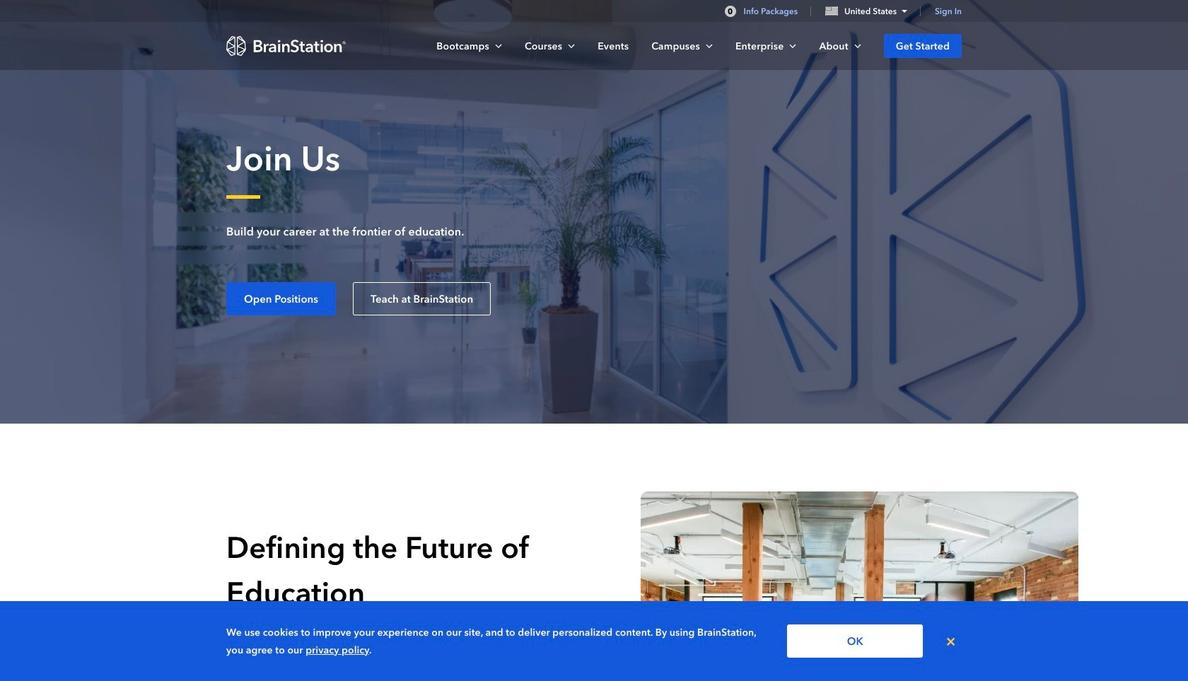 Task type: locate. For each thing, give the bounding box(es) containing it.
brainstation campus image
[[641, 492, 1079, 681]]

brainstation image
[[226, 36, 346, 56]]



